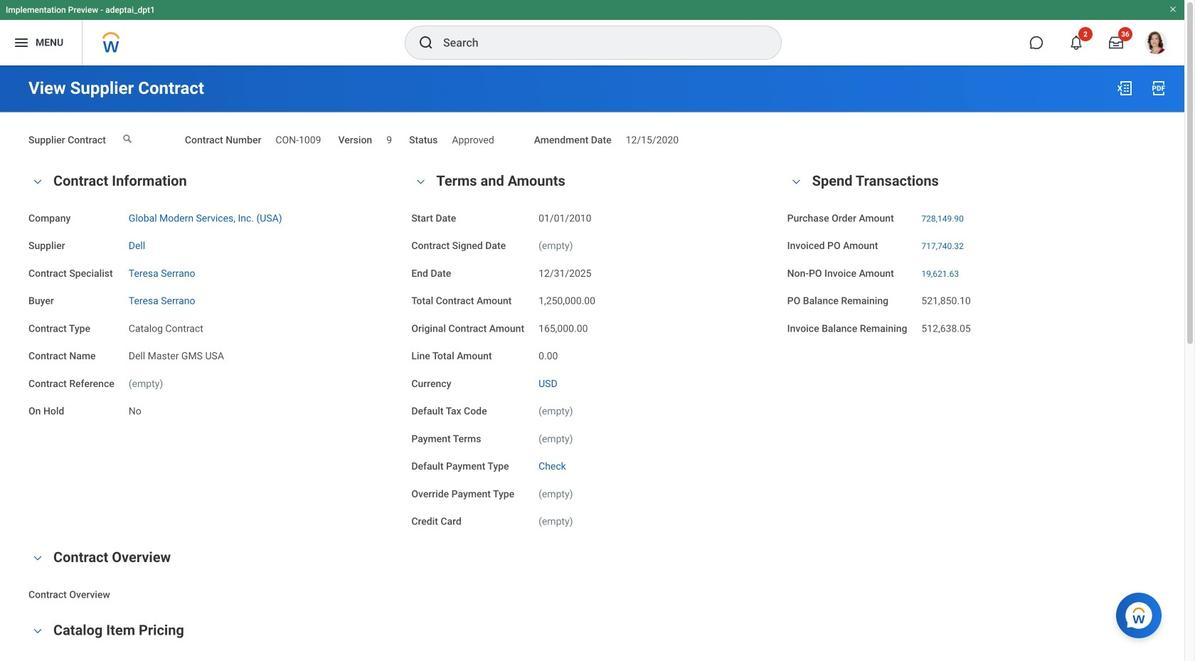 Task type: vqa. For each thing, say whether or not it's contained in the screenshot.
Item List list box
no



Task type: describe. For each thing, give the bounding box(es) containing it.
1 vertical spatial chevron down image
[[29, 626, 46, 636]]

justify image
[[13, 34, 30, 51]]

notifications large image
[[1070, 36, 1084, 50]]

search image
[[418, 34, 435, 51]]

Search Workday  search field
[[443, 27, 752, 58]]

catalog contract element
[[129, 320, 203, 334]]

view printable version (pdf) image
[[1151, 80, 1168, 97]]

export to excel image
[[1117, 80, 1134, 97]]



Task type: locate. For each thing, give the bounding box(es) containing it.
0 horizontal spatial chevron down image
[[29, 626, 46, 636]]

0 vertical spatial chevron down image
[[788, 177, 805, 187]]

1 horizontal spatial chevron down image
[[788, 177, 805, 187]]

main content
[[0, 65, 1185, 661]]

inbox large image
[[1110, 36, 1124, 50]]

chevron down image
[[788, 177, 805, 187], [29, 626, 46, 636]]

banner
[[0, 0, 1185, 65]]

close environment banner image
[[1169, 5, 1178, 14]]

approved element
[[452, 131, 494, 146]]

group
[[28, 170, 397, 419], [412, 170, 773, 529], [788, 170, 1157, 336], [28, 546, 1157, 602]]

chevron down image
[[29, 177, 46, 187], [412, 177, 429, 187], [29, 553, 46, 563]]

profile logan mcneil image
[[1145, 31, 1168, 57]]



